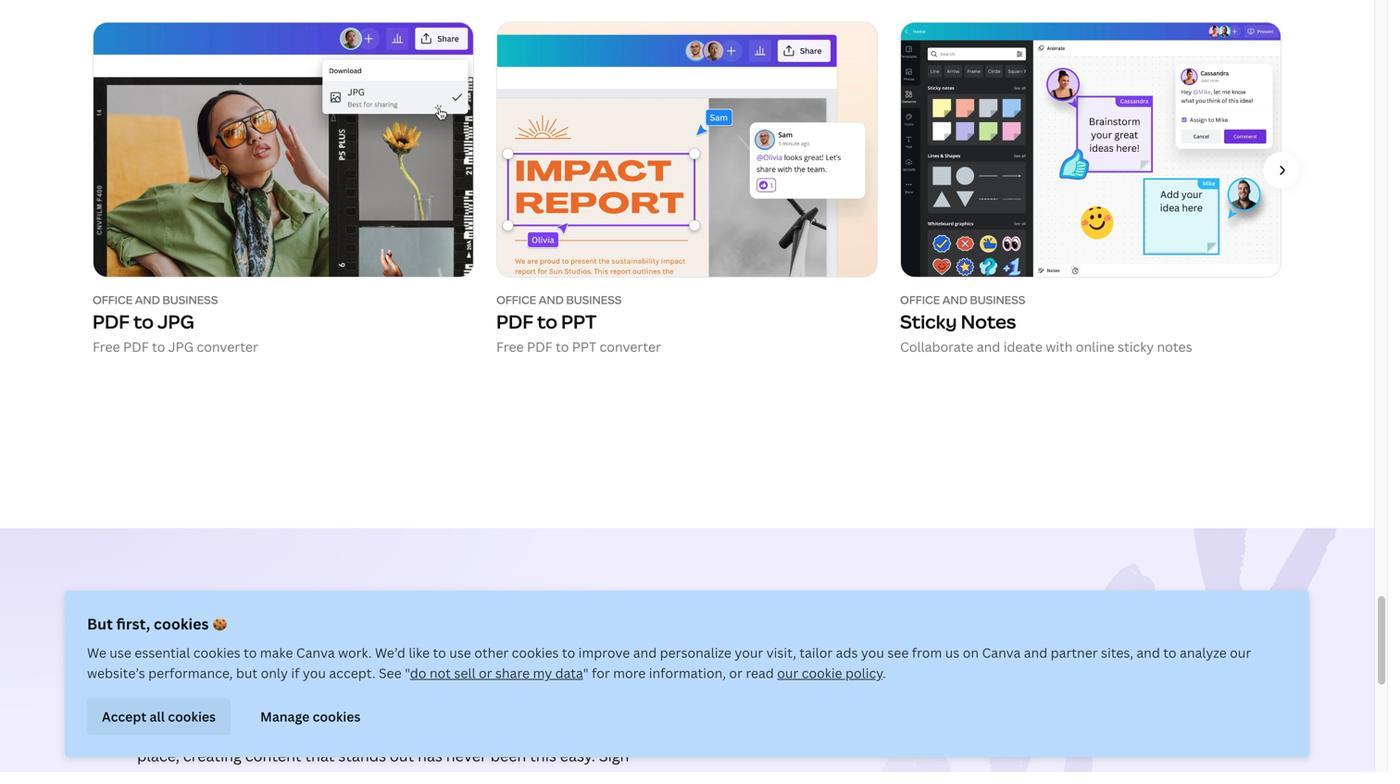 Task type: describe. For each thing, give the bounding box(es) containing it.
ideate
[[1004, 338, 1043, 356]]

my
[[533, 665, 552, 682]]

0 vertical spatial you
[[862, 644, 885, 662]]

but
[[87, 614, 113, 634]]

pdf inside office and business pdf to ppt
[[497, 309, 534, 334]]

this
[[530, 746, 557, 766]]

pdf down office and business pdf to jpg
[[123, 338, 149, 356]]

cookies down 🍪
[[193, 644, 241, 662]]

2 " from the left
[[583, 665, 589, 682]]

1 or from the left
[[479, 665, 492, 682]]

manage cookies
[[260, 708, 361, 726]]

1 use from the left
[[110, 644, 131, 662]]

performance,
[[148, 665, 233, 682]]

features
[[509, 724, 569, 744]]

only
[[261, 665, 288, 682]]

make
[[137, 724, 175, 744]]

ppt inside office and business pdf to ppt
[[561, 309, 597, 334]]

visit,
[[767, 644, 797, 662]]

a
[[325, 724, 333, 744]]

for
[[592, 665, 610, 682]]

up
[[137, 768, 156, 773]]

personalize
[[660, 644, 732, 662]]

information,
[[649, 665, 726, 682]]

design
[[214, 724, 261, 744]]

sticky notes feature image
[[901, 22, 1281, 277]]

not
[[430, 665, 451, 682]]

breeze.
[[337, 724, 388, 744]]

impressive
[[428, 724, 505, 744]]

but
[[236, 665, 258, 682]]

other
[[475, 644, 509, 662]]

and inside office and business pdf to ppt
[[539, 292, 564, 308]]

1 vertical spatial jpg
[[168, 338, 194, 356]]

we
[[87, 644, 106, 662]]

to right 'like'
[[433, 644, 446, 662]]

accept all cookies button
[[87, 699, 231, 736]]

sites,
[[1102, 644, 1134, 662]]

first,
[[116, 614, 150, 634]]

2 horizontal spatial canva
[[983, 644, 1021, 662]]

free pdf to jpg converter
[[93, 338, 258, 356]]

partner
[[1051, 644, 1098, 662]]

like
[[409, 644, 430, 662]]

with
[[1046, 338, 1073, 356]]

with
[[392, 724, 425, 744]]

sticky
[[901, 309, 958, 334]]

tailor
[[800, 644, 833, 662]]

free for pdf to ppt
[[497, 338, 524, 356]]

0 horizontal spatial canva
[[296, 644, 335, 662]]

process
[[265, 724, 321, 744]]

manage
[[260, 708, 310, 726]]

most
[[304, 768, 340, 773]]

read
[[746, 665, 774, 682]]

free pdf to ppt converter
[[497, 338, 661, 356]]

sign
[[599, 746, 630, 766]]

0 horizontal spatial has
[[418, 746, 443, 766]]

do
[[410, 665, 427, 682]]

to up but on the bottom left of the page
[[244, 644, 257, 662]]

to down office and business pdf to ppt
[[556, 338, 569, 356]]

canva inside make your design process a breeze. with impressive features all in one place, creating content that stands out has never been this easy. sign up today and make the most of what canva has to offer.
[[401, 768, 445, 773]]

to inside make your design process a breeze. with impressive features all in one place, creating content that stands out has never been this easy. sign up today and make the most of what canva has to offer.
[[477, 768, 492, 773]]

business inside the office and business sticky notes
[[970, 292, 1026, 308]]

1 vertical spatial you
[[303, 665, 326, 682]]

office and business sticky notes
[[901, 292, 1026, 334]]

do not sell or share my data " for more information, or read our cookie policy .
[[410, 665, 887, 682]]

website's
[[87, 665, 145, 682]]

more
[[613, 665, 646, 682]]

to inside office and business pdf to ppt
[[537, 309, 558, 334]]

2 use from the left
[[450, 644, 471, 662]]

cookie
[[802, 665, 843, 682]]

been
[[491, 746, 527, 766]]

business for ppt
[[566, 292, 622, 308]]

office and business pdf to jpg
[[93, 292, 218, 334]]

and inside the office and business sticky notes
[[943, 292, 968, 308]]

collaborate and ideate with online sticky notes
[[901, 338, 1193, 356]]

converter for ppt
[[600, 338, 661, 356]]

pdf to jpg tools image
[[94, 22, 473, 277]]

but first, cookies 🍪
[[87, 614, 227, 634]]

today
[[159, 768, 201, 773]]

2 or from the left
[[730, 665, 743, 682]]

1 vertical spatial ppt
[[572, 338, 597, 356]]

place,
[[137, 746, 180, 766]]

and up do not sell or share my data " for more information, or read our cookie policy .
[[633, 644, 657, 662]]

collaborate
[[901, 338, 974, 356]]

office for pdf to ppt
[[497, 292, 537, 308]]

all inside button
[[150, 708, 165, 726]]

1 horizontal spatial has
[[449, 768, 473, 773]]

share
[[496, 665, 530, 682]]

sticky
[[1118, 338, 1155, 356]]

us
[[946, 644, 960, 662]]



Task type: vqa. For each thing, say whether or not it's contained in the screenshot.
'your' inside Make your design process a breeze. With impressive features all in one place, creating content that stands out has never been this easy. Sign up today and make the most of what Canva has to offer.
yes



Task type: locate. For each thing, give the bounding box(es) containing it.
and down "creating"
[[204, 768, 231, 773]]

incredible features. effortless designs.
[[137, 620, 478, 710]]

incredible
[[137, 620, 312, 668]]

office up free pdf to ppt converter
[[497, 292, 537, 308]]

you up policy
[[862, 644, 885, 662]]

ppt
[[561, 309, 597, 334], [572, 338, 597, 356]]

all left in
[[572, 724, 589, 744]]

see
[[379, 665, 402, 682]]

office and business pdf to ppt
[[497, 292, 622, 334]]

do not sell or share my data link
[[410, 665, 583, 682]]

2 horizontal spatial business
[[970, 292, 1026, 308]]

1 horizontal spatial "
[[583, 665, 589, 682]]

make down 'content'
[[235, 768, 273, 773]]

jpg
[[158, 309, 194, 334], [168, 338, 194, 356]]

ads
[[836, 644, 858, 662]]

content
[[245, 746, 302, 766]]

converter down office and business pdf to ppt
[[600, 338, 661, 356]]

make inside make your design process a breeze. with impressive features all in one place, creating content that stands out has never been this easy. sign up today and make the most of what canva has to offer.
[[235, 768, 273, 773]]

of
[[343, 768, 358, 773]]

🍪
[[212, 614, 227, 634]]

business up notes
[[970, 292, 1026, 308]]

canva
[[296, 644, 335, 662], [983, 644, 1021, 662], [401, 768, 445, 773]]

what
[[362, 768, 397, 773]]

canva up if at the bottom left of page
[[296, 644, 335, 662]]

cookies up my
[[512, 644, 559, 662]]

notes
[[1158, 338, 1193, 356]]

1 vertical spatial make
[[235, 768, 273, 773]]

you right if at the bottom left of page
[[303, 665, 326, 682]]

accept
[[102, 708, 147, 726]]

0 vertical spatial our
[[1231, 644, 1252, 662]]

policy
[[846, 665, 883, 682]]

we use essential cookies to make canva work. we'd like to use other cookies to improve and personalize your visit, tailor ads you see from us on canva and partner sites, and to analyze our website's performance, but only if you accept. see "
[[87, 644, 1252, 682]]

cookies down performance,
[[168, 708, 216, 726]]

0 horizontal spatial your
[[178, 724, 211, 744]]

1 horizontal spatial use
[[450, 644, 471, 662]]

make inside we use essential cookies to make canva work. we'd like to use other cookies to improve and personalize your visit, tailor ads you see from us on canva and partner sites, and to analyze our website's performance, but only if you accept. see "
[[260, 644, 293, 662]]

has down never
[[449, 768, 473, 773]]

2 horizontal spatial office
[[901, 292, 940, 308]]

canva down out
[[401, 768, 445, 773]]

notes
[[961, 309, 1017, 334]]

use up sell
[[450, 644, 471, 662]]

to inside office and business pdf to jpg
[[133, 309, 154, 334]]

has right out
[[418, 746, 443, 766]]

out
[[390, 746, 414, 766]]

and down notes
[[977, 338, 1001, 356]]

0 vertical spatial your
[[735, 644, 764, 662]]

the
[[276, 768, 300, 773]]

or left read
[[730, 665, 743, 682]]

3 business from the left
[[970, 292, 1026, 308]]

0 horizontal spatial "
[[405, 665, 410, 682]]

business up free pdf to jpg converter
[[162, 292, 218, 308]]

free down office and business pdf to ppt
[[497, 338, 524, 356]]

1 " from the left
[[405, 665, 410, 682]]

ppt up free pdf to ppt converter
[[561, 309, 597, 334]]

2 business from the left
[[566, 292, 622, 308]]

office inside office and business pdf to jpg
[[93, 292, 133, 308]]

has
[[418, 746, 443, 766], [449, 768, 473, 773]]

0 vertical spatial make
[[260, 644, 293, 662]]

.
[[883, 665, 887, 682]]

1 horizontal spatial your
[[735, 644, 764, 662]]

business inside office and business pdf to jpg
[[162, 292, 218, 308]]

that
[[305, 746, 335, 766]]

canva right on
[[983, 644, 1021, 662]]

sell
[[454, 665, 476, 682]]

business
[[162, 292, 218, 308], [566, 292, 622, 308], [970, 292, 1026, 308]]

cookies inside button
[[168, 708, 216, 726]]

make up only
[[260, 644, 293, 662]]

0 horizontal spatial converter
[[197, 338, 258, 356]]

0 horizontal spatial free
[[93, 338, 120, 356]]

to up free pdf to jpg converter
[[133, 309, 154, 334]]

0 horizontal spatial you
[[303, 665, 326, 682]]

and up sticky
[[943, 292, 968, 308]]

free for pdf to jpg
[[93, 338, 120, 356]]

accept all cookies
[[102, 708, 216, 726]]

3 office from the left
[[901, 292, 940, 308]]

0 vertical spatial ppt
[[561, 309, 597, 334]]

and up free pdf to jpg converter
[[135, 292, 160, 308]]

and inside make your design process a breeze. with impressive features all in one place, creating content that stands out has never been this easy. sign up today and make the most of what canva has to offer.
[[204, 768, 231, 773]]

business for jpg
[[162, 292, 218, 308]]

0 horizontal spatial all
[[150, 708, 165, 726]]

our down visit,
[[778, 665, 799, 682]]

our right analyze
[[1231, 644, 1252, 662]]

0 horizontal spatial or
[[479, 665, 492, 682]]

converter for jpg
[[197, 338, 258, 356]]

our inside we use essential cookies to make canva work. we'd like to use other cookies to improve and personalize your visit, tailor ads you see from us on canva and partner sites, and to analyze our website's performance, but only if you accept. see "
[[1231, 644, 1252, 662]]

your up "creating"
[[178, 724, 211, 744]]

0 horizontal spatial business
[[162, 292, 218, 308]]

make your design process a breeze. with impressive features all in one place, creating content that stands out has never been this easy. sign up today and make the most of what canva has to offer.
[[137, 724, 636, 773]]

improve
[[579, 644, 630, 662]]

all inside make your design process a breeze. with impressive features all in one place, creating content that stands out has never been this easy. sign up today and make the most of what canva has to offer.
[[572, 724, 589, 744]]

2 converter from the left
[[600, 338, 661, 356]]

and inside office and business pdf to jpg
[[135, 292, 160, 308]]

converter
[[197, 338, 258, 356], [600, 338, 661, 356]]

use up "website's"
[[110, 644, 131, 662]]

accept.
[[329, 665, 376, 682]]

1 horizontal spatial business
[[566, 292, 622, 308]]

1 horizontal spatial converter
[[600, 338, 661, 356]]

1 vertical spatial has
[[449, 768, 473, 773]]

to up data
[[562, 644, 576, 662]]

and right sites,
[[1137, 644, 1161, 662]]

1 horizontal spatial all
[[572, 724, 589, 744]]

0 horizontal spatial office
[[93, 292, 133, 308]]

1 horizontal spatial free
[[497, 338, 524, 356]]

and
[[135, 292, 160, 308], [539, 292, 564, 308], [943, 292, 968, 308], [977, 338, 1001, 356], [633, 644, 657, 662], [1024, 644, 1048, 662], [1137, 644, 1161, 662], [204, 768, 231, 773]]

our cookie policy link
[[778, 665, 883, 682]]

1 horizontal spatial our
[[1231, 644, 1252, 662]]

or right sell
[[479, 665, 492, 682]]

designs.
[[318, 663, 457, 710]]

1 vertical spatial your
[[178, 724, 211, 744]]

0 horizontal spatial use
[[110, 644, 131, 662]]

pdf down office and business pdf to ppt
[[527, 338, 553, 356]]

effortless
[[137, 663, 311, 710]]

jpg up free pdf to jpg converter
[[158, 309, 194, 334]]

all right 'accept'
[[150, 708, 165, 726]]

1 horizontal spatial canva
[[401, 768, 445, 773]]

business inside office and business pdf to ppt
[[566, 292, 622, 308]]

1 horizontal spatial or
[[730, 665, 743, 682]]

jpg down office and business pdf to jpg
[[168, 338, 194, 356]]

cookies inside button
[[313, 708, 361, 726]]

pdf up free pdf to jpg converter
[[93, 309, 130, 334]]

your inside we use essential cookies to make canva work. we'd like to use other cookies to improve and personalize your visit, tailor ads you see from us on canva and partner sites, and to analyze our website's performance, but only if you accept. see "
[[735, 644, 764, 662]]

0 horizontal spatial our
[[778, 665, 799, 682]]

manage cookies button
[[246, 699, 376, 736]]

in
[[593, 724, 606, 744]]

or
[[479, 665, 492, 682], [730, 665, 743, 682]]

1 office from the left
[[93, 292, 133, 308]]

analyze
[[1180, 644, 1227, 662]]

online
[[1076, 338, 1115, 356]]

your inside make your design process a breeze. with impressive features all in one place, creating content that stands out has never been this easy. sign up today and make the most of what canva has to offer.
[[178, 724, 211, 744]]

1 converter from the left
[[197, 338, 258, 356]]

2 office from the left
[[497, 292, 537, 308]]

see
[[888, 644, 909, 662]]

cookies
[[154, 614, 209, 634], [193, 644, 241, 662], [512, 644, 559, 662], [168, 708, 216, 726], [313, 708, 361, 726]]

0 vertical spatial has
[[418, 746, 443, 766]]

to left analyze
[[1164, 644, 1177, 662]]

office for sticky notes
[[901, 292, 940, 308]]

cookies up that
[[313, 708, 361, 726]]

" inside we use essential cookies to make canva work. we'd like to use other cookies to improve and personalize your visit, tailor ads you see from us on canva and partner sites, and to analyze our website's performance, but only if you accept. see "
[[405, 665, 410, 682]]

converter down office and business pdf to jpg
[[197, 338, 258, 356]]

business up free pdf to ppt converter
[[566, 292, 622, 308]]

make
[[260, 644, 293, 662], [235, 768, 273, 773]]

features.
[[320, 620, 478, 668]]

your up read
[[735, 644, 764, 662]]

from
[[912, 644, 943, 662]]

to up free pdf to ppt converter
[[537, 309, 558, 334]]

your
[[735, 644, 764, 662], [178, 724, 211, 744]]

work.
[[338, 644, 372, 662]]

to
[[133, 309, 154, 334], [537, 309, 558, 334], [152, 338, 165, 356], [556, 338, 569, 356], [244, 644, 257, 662], [433, 644, 446, 662], [562, 644, 576, 662], [1164, 644, 1177, 662], [477, 768, 492, 773]]

if
[[291, 665, 300, 682]]

" right the see
[[405, 665, 410, 682]]

1 business from the left
[[162, 292, 218, 308]]

pdf up free pdf to ppt converter
[[497, 309, 534, 334]]

office
[[93, 292, 133, 308], [497, 292, 537, 308], [901, 292, 940, 308]]

offer.
[[496, 768, 533, 773]]

easy.
[[560, 746, 596, 766]]

stands
[[338, 746, 386, 766]]

on
[[963, 644, 979, 662]]

and up free pdf to ppt converter
[[539, 292, 564, 308]]

2 free from the left
[[497, 338, 524, 356]]

essential
[[135, 644, 190, 662]]

0 vertical spatial jpg
[[158, 309, 194, 334]]

" left for
[[583, 665, 589, 682]]

to down office and business pdf to jpg
[[152, 338, 165, 356]]

never
[[446, 746, 487, 766]]

1 horizontal spatial you
[[862, 644, 885, 662]]

our
[[1231, 644, 1252, 662], [778, 665, 799, 682]]

office up free pdf to jpg converter
[[93, 292, 133, 308]]

ppt down office and business pdf to ppt
[[572, 338, 597, 356]]

and left partner
[[1024, 644, 1048, 662]]

creating
[[183, 746, 242, 766]]

office up sticky
[[901, 292, 940, 308]]

1 horizontal spatial office
[[497, 292, 537, 308]]

we'd
[[375, 644, 406, 662]]

free down office and business pdf to jpg
[[93, 338, 120, 356]]

1 free from the left
[[93, 338, 120, 356]]

1 vertical spatial our
[[778, 665, 799, 682]]

pdf to ppt tools image
[[498, 22, 877, 277]]

to down never
[[477, 768, 492, 773]]

office for pdf to jpg
[[93, 292, 133, 308]]

pdf
[[93, 309, 130, 334], [497, 309, 534, 334], [123, 338, 149, 356], [527, 338, 553, 356]]

one
[[609, 724, 636, 744]]

data
[[556, 665, 583, 682]]

pdf inside office and business pdf to jpg
[[93, 309, 130, 334]]

jpg inside office and business pdf to jpg
[[158, 309, 194, 334]]

office inside office and business pdf to ppt
[[497, 292, 537, 308]]

office inside the office and business sticky notes
[[901, 292, 940, 308]]

cookies up essential
[[154, 614, 209, 634]]



